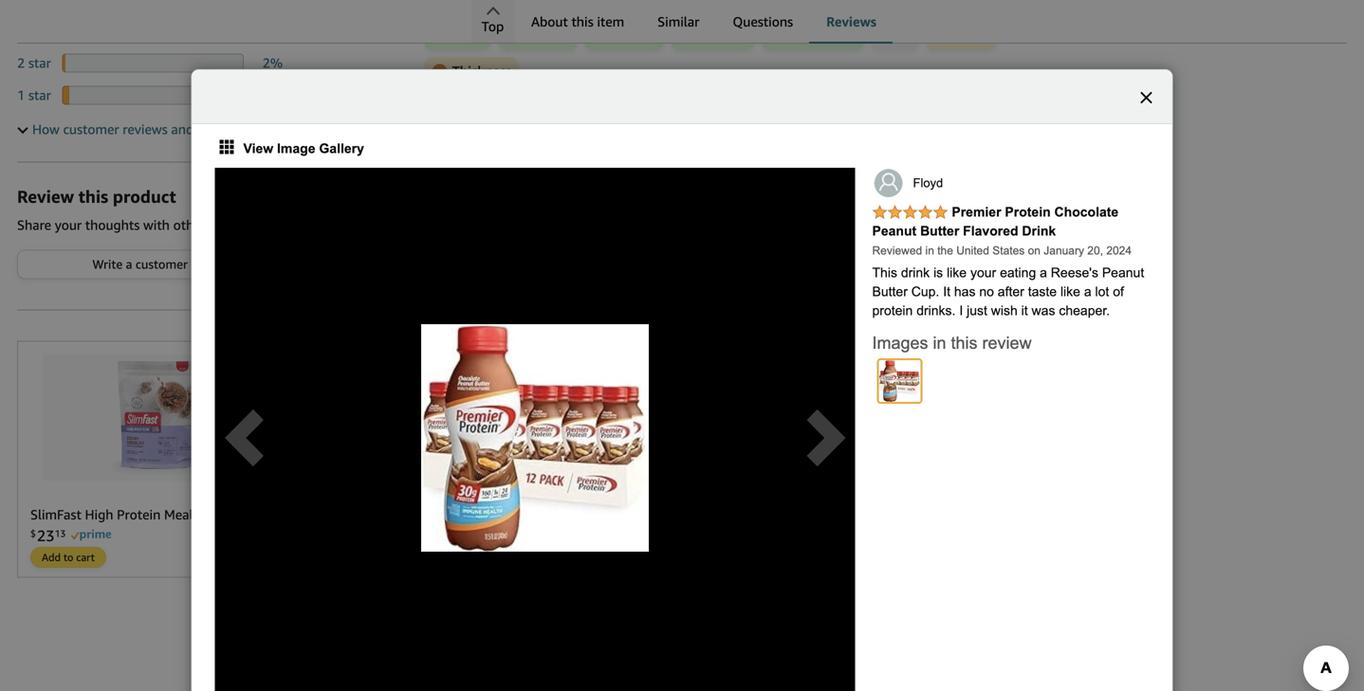 Task type: vqa. For each thing, say whether or not it's contained in the screenshot.
first Star from the bottom
yes



Task type: locate. For each thing, give the bounding box(es) containing it.
united
[[957, 244, 990, 257], [599, 382, 654, 402], [524, 481, 564, 497]]

size: 11.50 fl oz (pack of 12)
[[727, 500, 902, 516]]

1 vertical spatial the
[[568, 382, 595, 402]]

ease of use
[[790, 27, 857, 44]]

protein inside button
[[526, 27, 571, 44]]

a left lot
[[1085, 285, 1092, 299]]

0 horizontal spatial the
[[500, 481, 520, 497]]

style:
[[425, 500, 459, 516]]

0 vertical spatial top
[[482, 19, 504, 34]]

0 vertical spatial states
[[993, 244, 1025, 257]]

one
[[509, 462, 535, 478]]

reviewed up style:
[[425, 481, 482, 497]]

view
[[243, 141, 273, 156]]

from
[[525, 382, 564, 402]]

a up taste
[[1040, 266, 1048, 280]]

1 horizontal spatial on
[[1028, 244, 1041, 257]]

1 vertical spatial on
[[609, 481, 624, 497]]

0 vertical spatial flavored
[[963, 224, 1019, 239]]

0 horizontal spatial i
[[846, 462, 851, 478]]

| image right shake
[[554, 502, 555, 515]]

style: protein shake
[[425, 500, 545, 516]]

this drink is like your eating a reese's peanut butter cup. it has no after taste like a lot of protein drinks. i just wish it was cheaper.
[[873, 266, 1145, 318]]

premier
[[952, 205, 1002, 220]]

review for write a customer review
[[191, 257, 227, 272]]

ease
[[790, 27, 817, 44]]

0 horizontal spatial | image
[[554, 502, 555, 515]]

0 horizontal spatial like
[[947, 266, 967, 280]]

similar
[[658, 14, 700, 29]]

0 horizontal spatial united
[[524, 481, 564, 497]]

reviews for reviews with images
[[425, 117, 489, 138]]

reviews down thickness button
[[425, 117, 489, 138]]

2 progress bar from the top
[[62, 86, 244, 105]]

thickness
[[452, 63, 512, 80]]

this for review
[[79, 187, 108, 207]]

united inside premier protein chocolate peanut butter flavored drink reviewed in the united states on january 20, 2024
[[957, 244, 990, 257]]

0 horizontal spatial flavored
[[742, 462, 796, 478]]

0 horizontal spatial a
[[126, 257, 132, 272]]

1 vertical spatial star
[[28, 87, 51, 103]]

butter down premier
[[921, 224, 960, 239]]

1 horizontal spatial review
[[983, 333, 1032, 353]]

1 vertical spatial united
[[599, 382, 654, 402]]

your right share
[[55, 217, 82, 233]]

like down reese's
[[1061, 285, 1081, 299]]

0 vertical spatial the
[[938, 244, 954, 257]]

1 horizontal spatial this
[[572, 14, 594, 29]]

write a customer review
[[92, 257, 227, 272]]

in up 'style: protein shake'
[[485, 481, 497, 497]]

the
[[938, 244, 954, 257], [568, 382, 595, 402], [500, 481, 520, 497]]

review down wish
[[983, 333, 1032, 353]]

i
[[960, 304, 963, 318], [846, 462, 851, 478]]

0 horizontal spatial review
[[191, 257, 227, 272]]

1 horizontal spatial i
[[960, 304, 963, 318]]

i left just
[[960, 304, 963, 318]]

i left love!
[[846, 462, 851, 478]]

like
[[947, 266, 967, 280], [1061, 285, 1081, 299]]

like right "is"
[[947, 266, 967, 280]]

united down premier
[[957, 244, 990, 257]]

1 horizontal spatial the
[[568, 382, 595, 402]]

with down product
[[143, 217, 170, 233]]

| image right 12) at the bottom right of the page
[[911, 502, 912, 515]]

0 vertical spatial star
[[28, 55, 51, 71]]

2 horizontal spatial the
[[938, 244, 954, 257]]

0 horizontal spatial reviews
[[425, 117, 489, 138]]

1 horizontal spatial with
[[494, 117, 530, 138]]

voice
[[534, 435, 570, 448]]

with left the images
[[494, 117, 530, 138]]

0 vertical spatial progress bar
[[62, 54, 244, 73]]

review this product
[[17, 187, 176, 207]]

1 vertical spatial butter
[[873, 285, 908, 299]]

butter inside premier protein chocolate peanut butter flavored drink reviewed in the united states on january 20, 2024
[[921, 224, 960, 239]]

2 vertical spatial united
[[524, 481, 564, 497]]

about
[[531, 14, 568, 29]]

1 | image from the left
[[554, 502, 555, 515]]

in down drinks.
[[933, 333, 947, 353]]

2 vertical spatial the
[[500, 481, 520, 497]]

2 horizontal spatial a
[[1085, 285, 1092, 299]]

0 vertical spatial in
[[926, 244, 935, 257]]

2024
[[1107, 244, 1132, 257]]

in
[[926, 244, 935, 257], [933, 333, 947, 353], [485, 481, 497, 497]]

12)
[[882, 500, 902, 516]]

one of only two high protein coffee-flavored shakes i love!
[[509, 462, 884, 478]]

reviews with images
[[425, 117, 591, 138]]

0 horizontal spatial this
[[79, 187, 108, 207]]

in for reviewed in the united states on october 22, 2023
[[485, 481, 497, 497]]

this down just
[[951, 333, 978, 353]]

0 horizontal spatial peanut
[[873, 224, 917, 239]]

2 star from the top
[[28, 87, 51, 103]]

cheaper.
[[1059, 304, 1110, 318]]

gallery
[[319, 141, 364, 156]]

i inside the one of only two high protein coffee-flavored shakes i love! link
[[846, 462, 851, 478]]

0 vertical spatial butter
[[921, 224, 960, 239]]

is
[[934, 266, 944, 280]]

reviewed inside premier protein chocolate peanut butter flavored drink reviewed in the united states on january 20, 2024
[[873, 244, 923, 257]]

1 vertical spatial your
[[971, 266, 997, 280]]

high
[[614, 462, 643, 478]]

item
[[597, 14, 625, 29]]

top up thickness at the left of page
[[482, 19, 504, 34]]

flavor
[[564, 500, 601, 516]]

peanut
[[873, 224, 917, 239], [1103, 266, 1145, 280]]

chocolate
[[1055, 205, 1119, 220]]

states up eating
[[993, 244, 1025, 257]]

love!
[[854, 462, 884, 478]]

star right 1
[[28, 87, 51, 103]]

1 vertical spatial in
[[933, 333, 947, 353]]

write a customer review link
[[18, 251, 301, 279]]

1 vertical spatial top
[[425, 382, 455, 402]]

protein
[[873, 304, 913, 318]]

reviewed in the united states on october 22, 2023
[[425, 481, 734, 497]]

taste
[[452, 27, 485, 44]]

of inside this drink is like your eating a reese's peanut butter cup. it has no after taste like a lot of protein drinks. i just wish it was cheaper.
[[1113, 285, 1124, 299]]

1 horizontal spatial butter
[[921, 224, 960, 239]]

the down one
[[500, 481, 520, 497]]

0 horizontal spatial butter
[[873, 285, 908, 299]]

of right lot
[[1113, 285, 1124, 299]]

protein left item
[[526, 27, 571, 44]]

0 vertical spatial your
[[55, 217, 82, 233]]

1 vertical spatial states
[[658, 382, 708, 402]]

1 horizontal spatial peanut
[[1103, 266, 1145, 280]]

quality button
[[585, 21, 664, 50]]

peanut down 2024
[[1103, 266, 1145, 280]]

a
[[126, 257, 132, 272], [1040, 266, 1048, 280], [1085, 285, 1092, 299]]

2 vertical spatial states
[[568, 481, 605, 497]]

1 horizontal spatial | image
[[911, 502, 912, 515]]

1 vertical spatial i
[[846, 462, 851, 478]]

states up one of only two high protein coffee-flavored shakes i love!
[[658, 382, 708, 402]]

1 vertical spatial progress bar
[[62, 86, 244, 105]]

the up "is"
[[938, 244, 954, 257]]

thickness button
[[425, 57, 518, 86]]

1 horizontal spatial top
[[482, 19, 504, 34]]

other
[[173, 217, 206, 233]]

0 horizontal spatial on
[[609, 481, 624, 497]]

close image
[[1141, 92, 1153, 103]]

two
[[586, 462, 610, 478]]

progress bar
[[62, 54, 244, 73], [62, 86, 244, 105]]

1 vertical spatial reviews
[[425, 117, 489, 138]]

1 vertical spatial peanut
[[1103, 266, 1145, 280]]

united up 'high'
[[599, 382, 654, 402]]

share your thoughts with other customers
[[17, 217, 271, 233]]

top reviews from the united states
[[425, 382, 708, 402]]

1 horizontal spatial flavored
[[963, 224, 1019, 239]]

reviews left the value
[[827, 14, 877, 29]]

star right 2
[[28, 55, 51, 71]]

customer image image
[[421, 324, 649, 552]]

states up flavor
[[568, 481, 605, 497]]

in up "is"
[[926, 244, 935, 257]]

1 star
[[17, 87, 51, 103]]

review
[[191, 257, 227, 272], [983, 333, 1032, 353]]

states
[[993, 244, 1025, 257], [658, 382, 708, 402], [568, 481, 605, 497]]

your
[[55, 217, 82, 233], [971, 266, 997, 280]]

your up no
[[971, 266, 997, 280]]

view image gallery
[[243, 141, 364, 156]]

top left reviews
[[425, 382, 455, 402]]

1 vertical spatial review
[[983, 333, 1032, 353]]

all
[[1002, 118, 1016, 133]]

reviews for reviews
[[827, 14, 877, 29]]

| image
[[554, 502, 555, 515], [911, 502, 912, 515]]

this for about
[[572, 14, 594, 29]]

protein up the drink
[[1005, 205, 1051, 220]]

on up name:
[[609, 481, 624, 497]]

1 horizontal spatial reviews
[[827, 14, 877, 29]]

flavored down premier
[[963, 224, 1019, 239]]

1 star from the top
[[28, 55, 51, 71]]

2 horizontal spatial this
[[951, 333, 978, 353]]

protein right style:
[[462, 500, 506, 516]]

shake
[[509, 500, 545, 516]]

peanut inside premier protein chocolate peanut butter flavored drink reviewed in the united states on january 20, 2024
[[873, 224, 917, 239]]

peanut inside this drink is like your eating a reese's peanut butter cup. it has no after taste like a lot of protein drinks. i just wish it was cheaper.
[[1103, 266, 1145, 280]]

1 horizontal spatial a
[[1040, 266, 1048, 280]]

0 horizontal spatial top
[[425, 382, 455, 402]]

0 horizontal spatial reviewed
[[425, 481, 482, 497]]

0 vertical spatial with
[[494, 117, 530, 138]]

0 vertical spatial i
[[960, 304, 963, 318]]

0 vertical spatial reviewed
[[873, 244, 923, 257]]

taste button
[[425, 21, 491, 50]]

of inside button
[[821, 27, 833, 44]]

0 vertical spatial peanut
[[873, 224, 917, 239]]

this left item
[[572, 14, 594, 29]]

1 horizontal spatial your
[[971, 266, 997, 280]]

0 vertical spatial on
[[1028, 244, 1041, 257]]

butter up 'protein'
[[873, 285, 908, 299]]

on
[[1028, 244, 1041, 257], [609, 481, 624, 497]]

2 horizontal spatial states
[[993, 244, 1025, 257]]

this up the thoughts
[[79, 187, 108, 207]]

0 vertical spatial review
[[191, 257, 227, 272]]

1 vertical spatial this
[[79, 187, 108, 207]]

2 horizontal spatial united
[[957, 244, 990, 257]]

protein inside premier protein chocolate peanut butter flavored drink reviewed in the united states on january 20, 2024
[[1005, 205, 1051, 220]]

1 progress bar from the top
[[62, 54, 244, 73]]

flavored up 11.50
[[742, 462, 796, 478]]

reviewed up this
[[873, 244, 923, 257]]

on down the drink
[[1028, 244, 1041, 257]]

in for images in this review
[[933, 333, 947, 353]]

0 vertical spatial like
[[947, 266, 967, 280]]

2 vertical spatial in
[[485, 481, 497, 497]]

review down other on the left
[[191, 257, 227, 272]]

0 vertical spatial united
[[957, 244, 990, 257]]

0 vertical spatial reviews
[[827, 14, 877, 29]]

united up shake
[[524, 481, 564, 497]]

0 horizontal spatial with
[[143, 217, 170, 233]]

a right write
[[126, 257, 132, 272]]

list
[[464, 154, 1365, 300]]

the right from
[[568, 382, 595, 402]]

about this item
[[531, 14, 625, 29]]

peanut up this
[[873, 224, 917, 239]]

0 vertical spatial this
[[572, 14, 594, 29]]

vine voice link
[[495, 432, 571, 451]]

this
[[572, 14, 594, 29], [79, 187, 108, 207], [951, 333, 978, 353]]

size:
[[727, 500, 755, 516]]

one of only two high protein coffee-flavored shakes i love! link
[[425, 462, 884, 479]]

top
[[482, 19, 504, 34], [425, 382, 455, 402]]

next image
[[1047, 211, 1058, 225]]

1 horizontal spatial united
[[599, 382, 654, 402]]

1 horizontal spatial reviewed
[[873, 244, 923, 257]]

1 vertical spatial like
[[1061, 285, 1081, 299]]

of left use
[[821, 27, 833, 44]]

review for images in this review
[[983, 333, 1032, 353]]

protein
[[526, 27, 571, 44], [1005, 205, 1051, 220], [647, 462, 693, 478], [462, 500, 506, 516]]



Task type: describe. For each thing, give the bounding box(es) containing it.
11.50
[[758, 500, 793, 516]]

images
[[534, 117, 591, 138]]

drinks.
[[917, 304, 956, 318]]

reviews
[[459, 382, 520, 402]]

22,
[[680, 481, 699, 497]]

1
[[17, 87, 25, 103]]

no
[[980, 285, 995, 299]]

was
[[1032, 304, 1056, 318]]

flavored inside premier protein chocolate peanut butter flavored drink reviewed in the united states on january 20, 2024
[[963, 224, 1019, 239]]

taste
[[1028, 285, 1057, 299]]

1 vertical spatial with
[[143, 217, 170, 233]]

image
[[277, 141, 316, 156]]

eating
[[1000, 266, 1037, 280]]

see all photos
[[977, 118, 1062, 133]]

2023
[[703, 481, 734, 497]]

protein up october
[[647, 462, 693, 478]]

oz
[[811, 500, 827, 516]]

see
[[977, 118, 998, 133]]

wish
[[992, 304, 1018, 318]]

previous image
[[437, 211, 448, 225]]

of right one
[[539, 462, 552, 478]]

20,
[[1088, 244, 1104, 257]]

(pack
[[831, 500, 863, 516]]

butter inside this drink is like your eating a reese's peanut butter cup. it has no after taste like a lot of protein drinks. i just wish it was cheaper.
[[873, 285, 908, 299]]

2 | image from the left
[[911, 502, 912, 515]]

product
[[113, 187, 176, 207]]

states inside premier protein chocolate peanut butter flavored drink reviewed in the united states on january 20, 2024
[[993, 244, 1025, 257]]

protein button
[[499, 21, 578, 50]]

photos
[[1020, 118, 1062, 133]]

see all photos link
[[977, 118, 1070, 133]]

cafe
[[647, 500, 674, 516]]

customers
[[209, 217, 271, 233]]

lot
[[1096, 285, 1110, 299]]

vine
[[502, 435, 530, 448]]

star for 2 star
[[28, 55, 51, 71]]

calories
[[699, 27, 748, 44]]

smell button
[[927, 21, 996, 50]]

images
[[873, 333, 929, 353]]

the inside premier protein chocolate peanut butter flavored drink reviewed in the united states on january 20, 2024
[[938, 244, 954, 257]]

just
[[967, 304, 988, 318]]

0 horizontal spatial states
[[568, 481, 605, 497]]

of left 12) at the bottom right of the page
[[866, 500, 879, 516]]

view image gallery link
[[215, 139, 1150, 168]]

thoughts
[[85, 217, 140, 233]]

customer
[[136, 257, 188, 272]]

share
[[17, 217, 51, 233]]

top for top
[[482, 19, 504, 34]]

value
[[878, 27, 912, 44]]

reese's
[[1051, 266, 1099, 280]]

name:
[[605, 500, 643, 516]]

1 horizontal spatial like
[[1061, 285, 1081, 299]]

value button
[[872, 21, 919, 50]]

2
[[17, 55, 25, 71]]

2%
[[263, 55, 283, 71]]

ease of use button
[[762, 21, 864, 50]]

i inside this drink is like your eating a reese's peanut butter cup. it has no after taste like a lot of protein drinks. i just wish it was cheaper.
[[960, 304, 963, 318]]

your inside this drink is like your eating a reese's peanut butter cup. it has no after taste like a lot of protein drinks. i just wish it was cheaper.
[[971, 266, 997, 280]]

smell
[[954, 27, 989, 44]]

quality
[[613, 27, 658, 44]]

| image
[[718, 502, 719, 515]]

2 star link
[[17, 55, 51, 71]]

has
[[955, 285, 976, 299]]

progress bar for 1 star
[[62, 86, 244, 105]]

in inside premier protein chocolate peanut butter flavored drink reviewed in the united states on january 20, 2024
[[926, 244, 935, 257]]

drink
[[901, 266, 930, 280]]

shakes
[[799, 462, 843, 478]]

drink
[[1023, 224, 1056, 239]]

premier protein chocolate peanut butter flavored drink reviewed in the united states on january 20, 2024
[[873, 205, 1132, 257]]

latte
[[677, 500, 709, 516]]

2% link
[[263, 55, 283, 71]]

progress bar for 2 star
[[62, 54, 244, 73]]

petra link
[[425, 425, 495, 457]]

floyd
[[913, 176, 944, 190]]

top for top reviews from the united states
[[425, 382, 455, 402]]

petra
[[466, 434, 495, 448]]

on inside premier protein chocolate peanut butter flavored drink reviewed in the united states on january 20, 2024
[[1028, 244, 1041, 257]]

calories button
[[672, 21, 754, 50]]

0 horizontal spatial your
[[55, 217, 82, 233]]

january
[[1044, 244, 1085, 257]]

coffee-
[[696, 462, 742, 478]]

2 vertical spatial this
[[951, 333, 978, 353]]

1 star link
[[17, 87, 51, 103]]

use
[[837, 27, 857, 44]]

1 horizontal spatial states
[[658, 382, 708, 402]]

write
[[92, 257, 123, 272]]

star for 1 star
[[28, 87, 51, 103]]

1 vertical spatial flavored
[[742, 462, 796, 478]]

floyd link
[[873, 167, 944, 199]]

review
[[17, 187, 74, 207]]

this
[[873, 266, 898, 280]]

fl
[[796, 500, 807, 516]]

only
[[555, 462, 583, 478]]

vine voice
[[502, 435, 570, 448]]

1 vertical spatial reviewed
[[425, 481, 482, 497]]



